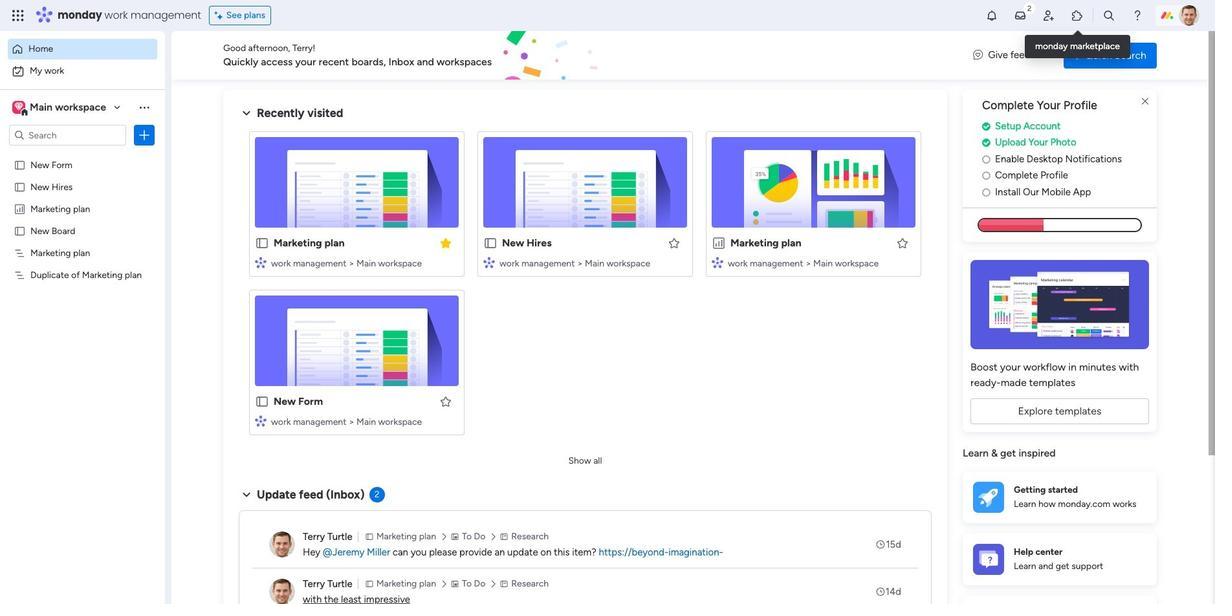 Task type: locate. For each thing, give the bounding box(es) containing it.
1 circle o image from the top
[[983, 155, 991, 164]]

workspace image
[[12, 100, 25, 115], [14, 100, 23, 115]]

2 image
[[1024, 1, 1036, 15]]

terry turtle image
[[269, 532, 295, 558], [269, 579, 295, 605]]

v2 user feedback image
[[974, 48, 984, 63]]

public board image
[[14, 159, 26, 171], [14, 225, 26, 237], [255, 236, 269, 251], [484, 236, 498, 251], [255, 395, 269, 409]]

component image
[[255, 257, 267, 268]]

workspace options image
[[138, 101, 151, 114]]

1 vertical spatial terry turtle image
[[269, 579, 295, 605]]

0 vertical spatial terry turtle image
[[269, 532, 295, 558]]

public board image for add to favorites icon
[[484, 236, 498, 251]]

public dashboard image
[[14, 203, 26, 215], [712, 236, 726, 251]]

search everything image
[[1103, 9, 1116, 22]]

option
[[8, 39, 157, 60], [8, 61, 157, 82], [0, 153, 165, 156]]

public board image
[[14, 181, 26, 193]]

see plans image
[[215, 8, 226, 23]]

public board image up component image
[[255, 395, 269, 409]]

close update feed (inbox) image
[[239, 487, 254, 503]]

public dashboard image down public board image
[[14, 203, 26, 215]]

circle o image up circle o image
[[983, 171, 991, 181]]

add to favorites image
[[897, 237, 910, 250], [440, 395, 453, 408]]

public board image up component icon
[[255, 236, 269, 251]]

public dashboard image right add to favorites icon
[[712, 236, 726, 251]]

1 horizontal spatial add to favorites image
[[897, 237, 910, 250]]

0 vertical spatial circle o image
[[983, 155, 991, 164]]

0 vertical spatial add to favorites image
[[897, 237, 910, 250]]

1 workspace image from the left
[[12, 100, 25, 115]]

list box
[[0, 151, 165, 461]]

public board image right 'remove from favorites' image
[[484, 236, 498, 251]]

1 vertical spatial public dashboard image
[[712, 236, 726, 251]]

1 vertical spatial circle o image
[[983, 171, 991, 181]]

circle o image
[[983, 155, 991, 164], [983, 171, 991, 181]]

1 vertical spatial add to favorites image
[[440, 395, 453, 408]]

circle o image down check circle image
[[983, 155, 991, 164]]

0 horizontal spatial public dashboard image
[[14, 203, 26, 215]]

dapulse x slim image
[[1138, 94, 1154, 109]]

Search in workspace field
[[27, 128, 108, 143]]

update feed image
[[1014, 9, 1027, 22]]

close recently visited image
[[239, 106, 254, 121]]

0 horizontal spatial add to favorites image
[[440, 395, 453, 408]]



Task type: vqa. For each thing, say whether or not it's contained in the screenshot.
heading
no



Task type: describe. For each thing, give the bounding box(es) containing it.
2 workspace image from the left
[[14, 100, 23, 115]]

2 terry turtle image from the top
[[269, 579, 295, 605]]

add to favorites image
[[668, 237, 681, 250]]

0 vertical spatial option
[[8, 39, 157, 60]]

1 horizontal spatial public dashboard image
[[712, 236, 726, 251]]

component image
[[255, 415, 267, 427]]

circle o image
[[983, 188, 991, 197]]

2 element
[[369, 487, 385, 503]]

check circle image
[[983, 122, 991, 131]]

invite members image
[[1043, 9, 1056, 22]]

templates image image
[[975, 260, 1146, 350]]

public board image for the left add to favorites image
[[255, 395, 269, 409]]

terry turtle image
[[1180, 5, 1200, 26]]

monday marketplace image
[[1071, 9, 1084, 22]]

workspace selection element
[[12, 100, 108, 117]]

remove from favorites image
[[440, 237, 453, 250]]

public board image up public board image
[[14, 159, 26, 171]]

notifications image
[[986, 9, 999, 22]]

options image
[[138, 129, 151, 142]]

help image
[[1132, 9, 1145, 22]]

public board image for 'remove from favorites' image
[[255, 236, 269, 251]]

v2 bolt switch image
[[1075, 48, 1082, 62]]

2 vertical spatial option
[[0, 153, 165, 156]]

1 vertical spatial option
[[8, 61, 157, 82]]

help center element
[[963, 534, 1158, 586]]

quick search results list box
[[239, 121, 932, 451]]

1 terry turtle image from the top
[[269, 532, 295, 558]]

0 vertical spatial public dashboard image
[[14, 203, 26, 215]]

2 circle o image from the top
[[983, 171, 991, 181]]

check circle image
[[983, 138, 991, 148]]

select product image
[[12, 9, 25, 22]]

getting started element
[[963, 472, 1158, 524]]

public board image down public board image
[[14, 225, 26, 237]]



